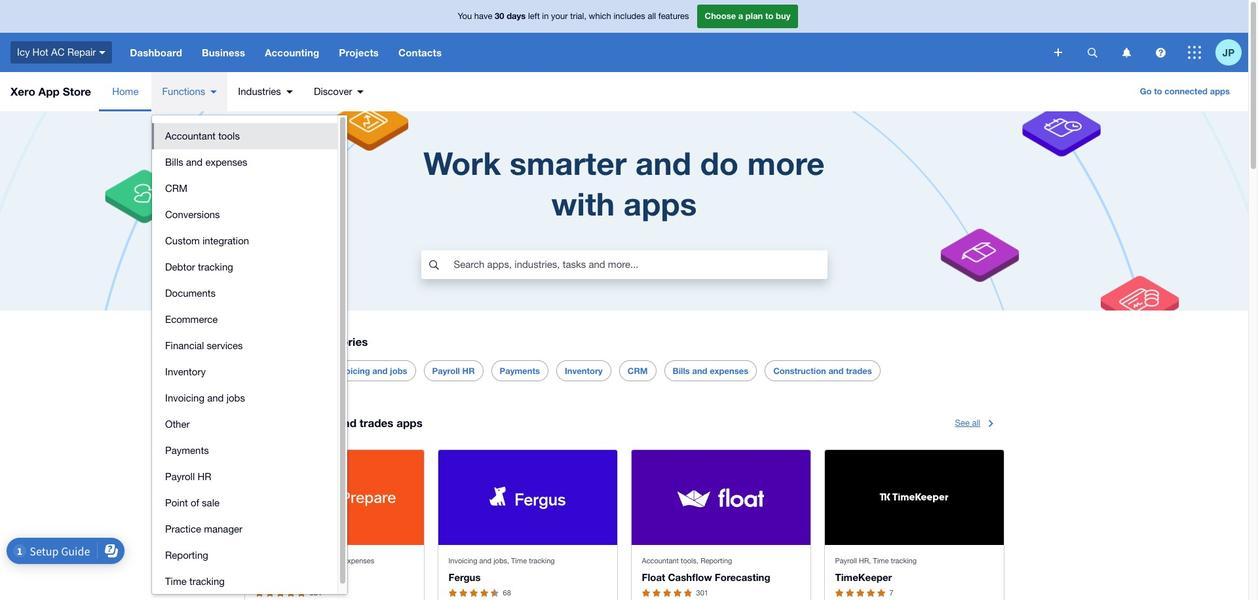 Task type: describe. For each thing, give the bounding box(es) containing it.
tools, for and
[[294, 557, 312, 565]]

do
[[700, 144, 739, 182]]

0 vertical spatial invoicing
[[333, 366, 370, 376]]

financial services
[[165, 340, 243, 351]]

icy
[[17, 46, 30, 58]]

0 vertical spatial to
[[765, 11, 774, 21]]

have
[[474, 11, 493, 21]]

debtor tracking button
[[152, 254, 338, 281]]

practice
[[165, 524, 201, 535]]

0 horizontal spatial svg image
[[1122, 48, 1131, 57]]

1 vertical spatial invoicing and jobs button
[[152, 385, 338, 412]]

all inside you have 30 days left in your trial, which includes all features
[[648, 11, 656, 21]]

float
[[642, 571, 665, 583]]

trial,
[[570, 11, 587, 21]]

app
[[288, 335, 309, 349]]

invoicing and jobs, time tracking fergus
[[449, 557, 555, 583]]

svg image inside icy hot ac repair 'popup button'
[[99, 51, 106, 54]]

Search apps, industries, tasks and more... field
[[453, 252, 827, 277]]

your
[[551, 11, 568, 21]]

see all link
[[955, 413, 1004, 434]]

tracking inside invoicing and jobs, time tracking fergus
[[529, 557, 555, 565]]

301
[[696, 589, 708, 597]]

inventory for right inventory button
[[565, 366, 603, 376]]

other button
[[152, 412, 338, 438]]

tracking inside "button"
[[189, 576, 225, 587]]

payroll inside payroll hr, time tracking timekeeper
[[835, 557, 857, 565]]

manager
[[204, 524, 243, 535]]

a
[[738, 11, 743, 21]]

0 vertical spatial jobs
[[390, 366, 407, 376]]

jobs,
[[494, 557, 509, 565]]

accountant for and
[[255, 557, 292, 565]]

reporting inside reporting 'button'
[[165, 550, 208, 561]]

custom integration
[[165, 235, 249, 246]]

Work smarter and do more with apps search field
[[0, 111, 1249, 311]]

0 vertical spatial invoicing and jobs
[[333, 366, 407, 376]]

0 vertical spatial payroll hr button
[[432, 361, 475, 381]]

time tracking
[[165, 576, 225, 587]]

0 vertical spatial payroll
[[432, 366, 460, 376]]

invoicing inside invoicing and jobs, time tracking fergus
[[449, 557, 477, 565]]

construction
[[266, 416, 334, 430]]

point
[[165, 497, 188, 509]]

top
[[244, 416, 263, 430]]

and inside invoicing and jobs, time tracking fergus
[[479, 557, 492, 565]]

custom integration button
[[152, 228, 338, 254]]

expenses for the top bills and expenses button
[[205, 157, 247, 168]]

contacts button
[[389, 33, 452, 72]]

group containing accountant tools
[[152, 115, 347, 600]]

point of sale
[[165, 497, 220, 509]]

custom
[[165, 235, 200, 246]]

0 horizontal spatial crm button
[[152, 176, 338, 202]]

which
[[589, 11, 611, 21]]

see all
[[955, 418, 981, 428]]

left
[[528, 11, 540, 21]]

sale
[[202, 497, 220, 509]]

0 horizontal spatial inventory button
[[152, 359, 338, 385]]

discover button
[[303, 72, 375, 111]]

plan
[[746, 11, 763, 21]]

popular
[[244, 335, 285, 349]]

fergus link
[[449, 571, 481, 583]]

functions
[[162, 86, 205, 97]]

tracking inside button
[[198, 261, 233, 273]]

cashflow
[[668, 571, 712, 583]]

practice manager button
[[152, 516, 338, 543]]

inventory for leftmost inventory button
[[165, 366, 206, 378]]

navigation containing dashboard
[[120, 33, 1045, 72]]

all inside "link"
[[972, 418, 981, 428]]

home
[[112, 86, 139, 97]]

1 vertical spatial payroll hr button
[[152, 464, 338, 490]]

2 vertical spatial expenses
[[344, 557, 374, 565]]

tools, for float
[[681, 557, 699, 565]]

integration
[[202, 235, 249, 246]]

smarter
[[510, 144, 627, 182]]

projects
[[339, 47, 379, 58]]

choose a plan to buy
[[705, 11, 791, 21]]

discover
[[314, 86, 352, 97]]

more
[[747, 144, 825, 182]]

buy
[[776, 11, 791, 21]]

invoicing inside 'list box'
[[165, 393, 204, 404]]

crm for the left the "crm" button
[[165, 183, 188, 194]]

accountant for float
[[642, 557, 679, 565]]

accountant tools button
[[152, 123, 338, 149]]

industries button
[[228, 72, 303, 111]]

with
[[551, 185, 615, 222]]

business button
[[192, 33, 255, 72]]

contacts
[[398, 47, 442, 58]]

1 horizontal spatial payments
[[500, 366, 540, 376]]

choose
[[705, 11, 736, 21]]

tracking inside payroll hr, time tracking timekeeper
[[891, 557, 917, 565]]

accountant tools
[[165, 130, 240, 142]]

debtor tracking
[[165, 261, 233, 273]]

time tracking button
[[152, 569, 338, 595]]

30
[[495, 11, 504, 21]]

fergus
[[449, 571, 481, 583]]

hr for the bottom payroll hr button
[[198, 471, 211, 482]]

2 horizontal spatial apps
[[1210, 86, 1230, 96]]

accounting button
[[255, 33, 329, 72]]

float cashflow forecasting link
[[642, 571, 770, 583]]

banner containing jp
[[0, 0, 1249, 72]]

services
[[207, 340, 243, 351]]

bills and expenses for the top bills and expenses button
[[165, 157, 247, 168]]

timekeeper
[[835, 571, 892, 583]]

functions button
[[152, 72, 228, 111]]

bills for the bottom bills and expenses button
[[673, 366, 690, 376]]

1 horizontal spatial inventory button
[[565, 361, 603, 381]]

ecommerce button
[[152, 307, 338, 333]]

documents button
[[152, 281, 338, 307]]

payroll hr for the bottom payroll hr button
[[165, 471, 211, 482]]

forecasting
[[715, 571, 770, 583]]

crm for the right the "crm" button
[[628, 366, 648, 376]]

xero app store
[[10, 85, 91, 98]]



Task type: locate. For each thing, give the bounding box(es) containing it.
2 horizontal spatial bills
[[673, 366, 690, 376]]

bills and expenses
[[165, 157, 247, 168], [673, 366, 749, 376]]

navigation
[[120, 33, 1045, 72]]

payments inside group
[[165, 445, 209, 456]]

1 vertical spatial bills
[[673, 366, 690, 376]]

1 horizontal spatial bills and expenses button
[[673, 361, 749, 381]]

ac
[[51, 46, 65, 58]]

1 horizontal spatial hr
[[462, 366, 475, 376]]

reporting button
[[152, 543, 338, 569]]

tools, inside accountant tools, reporting float cashflow forecasting
[[681, 557, 699, 565]]

accountant tools, bills and expenses
[[255, 557, 374, 565]]

dext prepare logo image
[[272, 487, 397, 509]]

jp
[[1223, 46, 1235, 58]]

go to connected apps link
[[1132, 81, 1238, 102]]

time down the practice
[[165, 576, 187, 587]]

dashboard
[[130, 47, 182, 58]]

0 vertical spatial crm
[[165, 183, 188, 194]]

934
[[310, 589, 322, 597]]

work
[[424, 144, 501, 182]]

tracking
[[198, 261, 233, 273], [529, 557, 555, 565], [891, 557, 917, 565], [189, 576, 225, 587]]

payroll hr inside button
[[165, 471, 211, 482]]

float cashflow forecasting app logo image
[[676, 487, 766, 509]]

1 horizontal spatial payroll
[[432, 366, 460, 376]]

includes
[[614, 11, 645, 21]]

reporting down the practice
[[165, 550, 208, 561]]

business
[[202, 47, 245, 58]]

fergus app logo image
[[490, 487, 565, 509]]

bills and expenses for the bottom bills and expenses button
[[673, 366, 749, 376]]

payroll hr for the topmost payroll hr button
[[432, 366, 475, 376]]

menu
[[99, 72, 375, 111]]

to left the buy
[[765, 11, 774, 21]]

reporting inside accountant tools, reporting float cashflow forecasting
[[701, 557, 732, 565]]

time
[[511, 557, 527, 565], [873, 557, 889, 565], [165, 576, 187, 587]]

jp button
[[1216, 33, 1249, 72]]

icy hot ac repair button
[[0, 33, 120, 72]]

0 horizontal spatial trades
[[360, 416, 394, 430]]

invoicing and jobs button down the 'categories'
[[333, 361, 407, 381]]

0 vertical spatial apps
[[1210, 86, 1230, 96]]

tracking down reporting 'button'
[[189, 576, 225, 587]]

bills and expenses button
[[152, 149, 338, 176], [673, 361, 749, 381]]

1 horizontal spatial crm
[[628, 366, 648, 376]]

payroll
[[432, 366, 460, 376], [165, 471, 195, 482], [835, 557, 857, 565]]

bills for the top bills and expenses button
[[165, 157, 183, 168]]

0 horizontal spatial invoicing and jobs
[[165, 393, 245, 404]]

time inside invoicing and jobs, time tracking fergus
[[511, 557, 527, 565]]

0 vertical spatial bills
[[165, 157, 183, 168]]

1 vertical spatial payroll hr
[[165, 471, 211, 482]]

tools, up cashflow
[[681, 557, 699, 565]]

tracking up 7
[[891, 557, 917, 565]]

0 horizontal spatial payroll
[[165, 471, 195, 482]]

conversions button
[[152, 202, 338, 228]]

accountant inside accountant tools, reporting float cashflow forecasting
[[642, 557, 679, 565]]

tracking right jobs,
[[529, 557, 555, 565]]

0 vertical spatial all
[[648, 11, 656, 21]]

1 vertical spatial invoicing and jobs
[[165, 393, 245, 404]]

svg image
[[1188, 46, 1201, 59], [1122, 48, 1131, 57]]

jobs inside 'list box'
[[227, 393, 245, 404]]

home button
[[99, 72, 152, 111]]

2 vertical spatial apps
[[397, 416, 423, 430]]

1 horizontal spatial payments button
[[500, 361, 540, 381]]

all left features on the right of the page
[[648, 11, 656, 21]]

invoicing down the 'categories'
[[333, 366, 370, 376]]

0 horizontal spatial payments button
[[152, 438, 338, 464]]

1 horizontal spatial time
[[511, 557, 527, 565]]

invoicing and jobs button up top
[[152, 385, 338, 412]]

conversions
[[165, 209, 220, 220]]

payments
[[500, 366, 540, 376], [165, 445, 209, 456]]

invoicing and jobs down the 'categories'
[[333, 366, 407, 376]]

0 horizontal spatial expenses
[[205, 157, 247, 168]]

1 horizontal spatial expenses
[[344, 557, 374, 565]]

0 horizontal spatial bills and expenses
[[165, 157, 247, 168]]

invoicing and jobs button
[[333, 361, 407, 381], [152, 385, 338, 412]]

0 horizontal spatial apps
[[397, 416, 423, 430]]

payroll hr button
[[432, 361, 475, 381], [152, 464, 338, 490]]

2 vertical spatial payroll
[[835, 557, 857, 565]]

1 vertical spatial hr
[[198, 471, 211, 482]]

timekeeper app logo image
[[874, 487, 955, 509]]

go
[[1140, 86, 1152, 96]]

1 vertical spatial crm
[[628, 366, 648, 376]]

accountant
[[165, 130, 216, 142], [255, 557, 292, 565], [642, 557, 679, 565]]

reporting up float cashflow forecasting link
[[701, 557, 732, 565]]

invoicing up fergus link
[[449, 557, 477, 565]]

construction and trades button
[[773, 361, 872, 381]]

app
[[38, 85, 60, 98]]

you
[[458, 11, 472, 21]]

accountant up time tracking "button"
[[255, 557, 292, 565]]

0 horizontal spatial bills and expenses button
[[152, 149, 338, 176]]

to right go
[[1154, 86, 1162, 96]]

categories
[[312, 335, 368, 349]]

1 vertical spatial expenses
[[710, 366, 749, 376]]

1 horizontal spatial apps
[[624, 185, 697, 222]]

payroll hr, time tracking timekeeper
[[835, 557, 917, 583]]

hr,
[[859, 557, 871, 565]]

accountant left tools
[[165, 130, 216, 142]]

1 horizontal spatial bills and expenses
[[673, 366, 749, 376]]

industries
[[238, 86, 281, 97]]

construction and trades
[[773, 366, 872, 376]]

repair
[[67, 46, 96, 58]]

1 horizontal spatial trades
[[846, 366, 872, 376]]

accountant tools, reporting float cashflow forecasting
[[642, 557, 770, 583]]

0 vertical spatial payroll hr
[[432, 366, 475, 376]]

1 vertical spatial trades
[[360, 416, 394, 430]]

1 vertical spatial to
[[1154, 86, 1162, 96]]

debtor
[[165, 261, 195, 273]]

0 horizontal spatial bills
[[165, 157, 183, 168]]

0 horizontal spatial invoicing
[[165, 393, 204, 404]]

0 horizontal spatial jobs
[[227, 393, 245, 404]]

store
[[63, 85, 91, 98]]

68
[[503, 589, 511, 597]]

time right jobs,
[[511, 557, 527, 565]]

time right hr,
[[873, 557, 889, 565]]

1 horizontal spatial bills
[[314, 557, 327, 565]]

inventory inside button
[[165, 366, 206, 378]]

accountant inside button
[[165, 130, 216, 142]]

1 vertical spatial payments button
[[152, 438, 338, 464]]

0 horizontal spatial all
[[648, 11, 656, 21]]

2 tools, from the left
[[681, 557, 699, 565]]

1 horizontal spatial accountant
[[255, 557, 292, 565]]

and inside work smarter and do more with apps
[[636, 144, 692, 182]]

1 horizontal spatial inventory
[[565, 366, 603, 376]]

popular app categories
[[244, 335, 368, 349]]

hr inside 'list box'
[[198, 471, 211, 482]]

2 horizontal spatial payroll
[[835, 557, 857, 565]]

features
[[659, 11, 689, 21]]

1 horizontal spatial jobs
[[390, 366, 407, 376]]

1 vertical spatial payments
[[165, 445, 209, 456]]

0 vertical spatial hr
[[462, 366, 475, 376]]

1 vertical spatial bills and expenses button
[[673, 361, 749, 381]]

invoicing and jobs up other
[[165, 393, 245, 404]]

0 horizontal spatial inventory
[[165, 366, 206, 378]]

svg image
[[1088, 48, 1097, 57], [1156, 48, 1166, 57], [1055, 48, 1062, 56], [99, 51, 106, 54]]

1 horizontal spatial invoicing and jobs
[[333, 366, 407, 376]]

in
[[542, 11, 549, 21]]

inventory
[[565, 366, 603, 376], [165, 366, 206, 378]]

0 vertical spatial invoicing and jobs button
[[333, 361, 407, 381]]

you have 30 days left in your trial, which includes all features
[[458, 11, 689, 21]]

time inside "button"
[[165, 576, 187, 587]]

tools
[[218, 130, 240, 142]]

2 horizontal spatial invoicing
[[449, 557, 477, 565]]

list box containing accountant tools
[[152, 115, 338, 600]]

1 vertical spatial payroll
[[165, 471, 195, 482]]

timekeeper link
[[835, 571, 892, 583]]

bills and expenses inside bills and expenses button
[[165, 157, 247, 168]]

tools, up "934"
[[294, 557, 312, 565]]

0 horizontal spatial payroll hr
[[165, 471, 211, 482]]

1 vertical spatial invoicing
[[165, 393, 204, 404]]

1 horizontal spatial payroll hr
[[432, 366, 475, 376]]

0 vertical spatial trades
[[846, 366, 872, 376]]

0 horizontal spatial reporting
[[165, 550, 208, 561]]

1 horizontal spatial tools,
[[681, 557, 699, 565]]

trades inside button
[[846, 366, 872, 376]]

hot
[[33, 46, 48, 58]]

hr for the topmost payroll hr button
[[462, 366, 475, 376]]

crm
[[165, 183, 188, 194], [628, 366, 648, 376]]

hr
[[462, 366, 475, 376], [198, 471, 211, 482]]

work smarter and do more with apps
[[424, 144, 825, 222]]

invoicing
[[333, 366, 370, 376], [165, 393, 204, 404], [449, 557, 477, 565]]

accountant up float
[[642, 557, 679, 565]]

0 vertical spatial expenses
[[205, 157, 247, 168]]

0 vertical spatial bills and expenses button
[[152, 149, 338, 176]]

practice manager
[[165, 524, 243, 535]]

1 vertical spatial crm button
[[628, 361, 648, 381]]

0 horizontal spatial tools,
[[294, 557, 312, 565]]

tracking down custom integration
[[198, 261, 233, 273]]

1 horizontal spatial all
[[972, 418, 981, 428]]

apps inside work smarter and do more with apps
[[624, 185, 697, 222]]

0 vertical spatial payments button
[[500, 361, 540, 381]]

1 horizontal spatial to
[[1154, 86, 1162, 96]]

inventory button
[[152, 359, 338, 385], [565, 361, 603, 381]]

time inside payroll hr, time tracking timekeeper
[[873, 557, 889, 565]]

0 horizontal spatial accountant
[[165, 130, 216, 142]]

0 horizontal spatial time
[[165, 576, 187, 587]]

1 horizontal spatial reporting
[[701, 557, 732, 565]]

crm inside the "crm" button
[[165, 183, 188, 194]]

invoicing and jobs
[[333, 366, 407, 376], [165, 393, 245, 404]]

2 horizontal spatial expenses
[[710, 366, 749, 376]]

1 horizontal spatial payroll hr button
[[432, 361, 475, 381]]

7
[[890, 589, 894, 597]]

banner
[[0, 0, 1249, 72]]

1 vertical spatial jobs
[[227, 393, 245, 404]]

invoicing up other
[[165, 393, 204, 404]]

2 vertical spatial invoicing
[[449, 557, 477, 565]]

expenses inside 'list box'
[[205, 157, 247, 168]]

0 horizontal spatial crm
[[165, 183, 188, 194]]

expenses for the bottom bills and expenses button
[[710, 366, 749, 376]]

1 vertical spatial apps
[[624, 185, 697, 222]]

ecommerce
[[165, 314, 218, 325]]

financial
[[165, 340, 204, 351]]

1 horizontal spatial invoicing
[[333, 366, 370, 376]]

menu containing home
[[99, 72, 375, 111]]

0 vertical spatial bills and expenses
[[165, 157, 247, 168]]

all
[[648, 11, 656, 21], [972, 418, 981, 428]]

tools,
[[294, 557, 312, 565], [681, 557, 699, 565]]

icy hot ac repair
[[17, 46, 96, 58]]

2 horizontal spatial accountant
[[642, 557, 679, 565]]

list box
[[152, 115, 338, 600]]

dashboard link
[[120, 33, 192, 72]]

2 vertical spatial bills
[[314, 557, 327, 565]]

2 horizontal spatial time
[[873, 557, 889, 565]]

1 vertical spatial all
[[972, 418, 981, 428]]

of
[[191, 497, 199, 509]]

1 horizontal spatial crm button
[[628, 361, 648, 381]]

0 horizontal spatial payments
[[165, 445, 209, 456]]

0 vertical spatial crm button
[[152, 176, 338, 202]]

1 tools, from the left
[[294, 557, 312, 565]]

construction
[[773, 366, 826, 376]]

1 vertical spatial bills and expenses
[[673, 366, 749, 376]]

0 horizontal spatial to
[[765, 11, 774, 21]]

0 horizontal spatial payroll hr button
[[152, 464, 338, 490]]

projects button
[[329, 33, 389, 72]]

point of sale button
[[152, 490, 338, 516]]

group
[[152, 115, 347, 600]]

jobs
[[390, 366, 407, 376], [227, 393, 245, 404]]

1 horizontal spatial svg image
[[1188, 46, 1201, 59]]

invoicing and jobs inside 'list box'
[[165, 393, 245, 404]]

all right the see
[[972, 418, 981, 428]]

bills inside 'list box'
[[165, 157, 183, 168]]



Task type: vqa. For each thing, say whether or not it's contained in the screenshot.
'visit'
no



